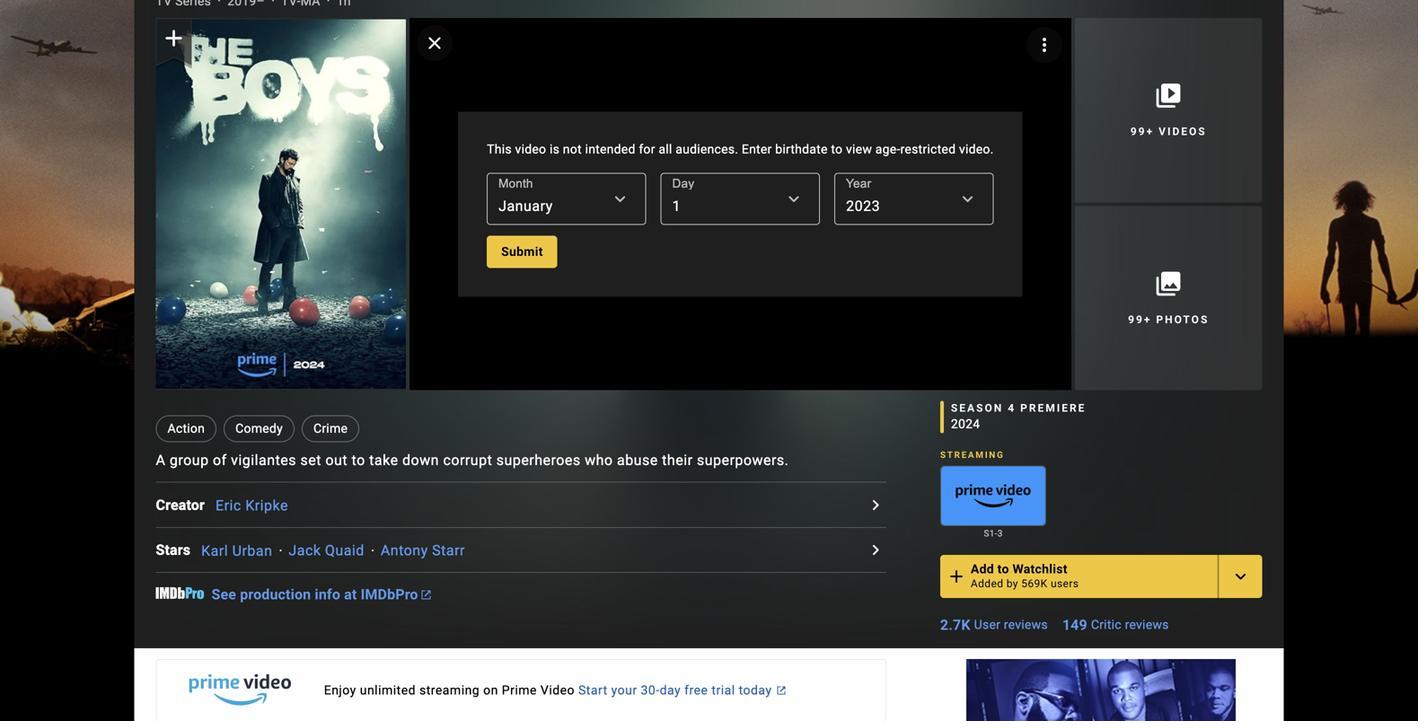Task type: locate. For each thing, give the bounding box(es) containing it.
3
[[998, 528, 1003, 539]]

to inside add to watchlist added by 569k users
[[998, 562, 1009, 577]]

99+ for 99+ videos
[[1131, 125, 1154, 138]]

season 4 premiere 2024
[[951, 402, 1086, 432]]

1 reviews from the left
[[1004, 618, 1048, 633]]

2 vertical spatial to
[[998, 562, 1009, 577]]

2 horizontal spatial to
[[998, 562, 1009, 577]]

users
[[1051, 578, 1079, 590]]

at
[[344, 586, 357, 603]]

99+ for 99+ photos
[[1128, 314, 1152, 326]]

to right out
[[352, 452, 365, 469]]

0 vertical spatial 99+
[[1131, 125, 1154, 138]]

by
[[1007, 578, 1019, 590]]

reviews inside 149 critic reviews
[[1125, 618, 1169, 633]]

a
[[156, 452, 166, 469]]

premiere
[[1021, 402, 1086, 415]]

free
[[685, 683, 708, 698]]

see production info at imdbpro
[[212, 586, 418, 603]]

99+ inside "button"
[[1131, 125, 1154, 138]]

see full cast and crew image for creator
[[865, 494, 886, 516]]

569k
[[1022, 578, 1048, 590]]

0 vertical spatial to
[[831, 142, 843, 157]]

antony starr button
[[381, 542, 465, 559]]

1 see full cast and crew image from the top
[[865, 494, 886, 516]]

1 vertical spatial see full cast and crew image
[[865, 539, 886, 561]]

streaming
[[940, 450, 1005, 461]]

who
[[585, 452, 613, 469]]

0 horizontal spatial reviews
[[1004, 618, 1048, 633]]

video player application
[[409, 18, 1072, 390]]

jack
[[289, 542, 321, 559]]

group
[[409, 18, 1072, 391], [156, 18, 406, 390], [940, 466, 1047, 527]]

see full cast and crew image
[[865, 494, 886, 516], [865, 539, 886, 561]]

to up the by
[[998, 562, 1009, 577]]

99+ videos button
[[1075, 18, 1263, 202]]

karl
[[201, 542, 228, 559]]

2 see full cast and crew image from the top
[[865, 539, 886, 561]]

action
[[168, 421, 205, 436]]

videos
[[1159, 125, 1207, 138]]

this
[[487, 142, 512, 157]]

2 reviews from the left
[[1125, 618, 1169, 633]]

superheroes
[[497, 452, 581, 469]]

1 vertical spatial 99+
[[1128, 314, 1152, 326]]

1 vertical spatial to
[[352, 452, 365, 469]]

down
[[402, 452, 439, 469]]

reviews right critic
[[1125, 618, 1169, 633]]

trial
[[712, 683, 735, 698]]

99+ videos
[[1131, 125, 1207, 138]]

comedy
[[235, 421, 283, 436]]

99+ photos
[[1128, 314, 1209, 326]]

not
[[563, 142, 582, 157]]

see
[[212, 586, 236, 603]]

video.
[[959, 142, 994, 157]]

1 horizontal spatial reviews
[[1125, 618, 1169, 633]]

set
[[300, 452, 322, 469]]

submit button
[[487, 236, 558, 268]]

enter
[[742, 142, 772, 157]]

reviews inside the 2.7k user reviews
[[1004, 618, 1048, 633]]

99+ left 'photos'
[[1128, 314, 1152, 326]]

add title to another list image
[[1230, 566, 1252, 588]]

30-
[[641, 683, 660, 698]]

antony
[[381, 542, 428, 559]]

quaid
[[325, 542, 365, 559]]

critic
[[1091, 618, 1122, 633]]

reviews right the user at the bottom right of page
[[1004, 618, 1048, 633]]

imdbpro
[[361, 586, 418, 603]]

starr
[[432, 542, 465, 559]]

birthdate
[[775, 142, 828, 157]]

2024
[[951, 417, 980, 432]]

crime
[[313, 421, 348, 436]]

stars button
[[156, 539, 201, 561]]

start
[[579, 683, 608, 698]]

0 vertical spatial see full cast and crew image
[[865, 494, 886, 516]]

karl urban in the boys (2019) image
[[156, 19, 406, 389]]

to inside 'video player' application
[[831, 142, 843, 157]]

all
[[659, 142, 672, 157]]

info
[[315, 586, 340, 603]]

vigilantes
[[231, 452, 296, 469]]

4
[[1008, 402, 1016, 415]]

99+ inside button
[[1128, 314, 1152, 326]]

2.7k user reviews
[[940, 617, 1048, 634]]

99+
[[1131, 125, 1154, 138], [1128, 314, 1152, 326]]

99+ left videos
[[1131, 125, 1154, 138]]

date picker element
[[487, 173, 994, 225]]

to left "view"
[[831, 142, 843, 157]]

reviews
[[1004, 618, 1048, 633], [1125, 618, 1169, 633]]

of
[[213, 452, 227, 469]]

comedy button
[[224, 416, 295, 443]]

is
[[550, 142, 560, 157]]

watch season 3 official trailer | june 3 on prime video element
[[409, 18, 1072, 390]]

creator
[[156, 497, 205, 514]]

submit
[[501, 244, 543, 259]]

added
[[971, 578, 1004, 590]]

s1-3
[[984, 528, 1003, 539]]

launch inline image
[[422, 591, 431, 600]]

0 horizontal spatial to
[[352, 452, 365, 469]]

urban
[[232, 542, 273, 559]]

action button
[[156, 416, 217, 443]]

see production info at imdbpro button
[[212, 586, 431, 604]]

s1-3 group
[[940, 466, 1047, 541]]

to
[[831, 142, 843, 157], [352, 452, 365, 469], [998, 562, 1009, 577]]

1 horizontal spatial to
[[831, 142, 843, 157]]



Task type: describe. For each thing, give the bounding box(es) containing it.
age-
[[876, 142, 901, 157]]

abuse
[[617, 452, 658, 469]]

add
[[971, 562, 994, 577]]

their
[[662, 452, 693, 469]]

jack quaid
[[289, 542, 365, 559]]

149
[[1063, 617, 1088, 634]]

karl urban
[[201, 542, 273, 559]]

see full cast and crew image for stars
[[865, 539, 886, 561]]

corrupt
[[443, 452, 493, 469]]

add to watchlist added by 569k users
[[971, 562, 1079, 590]]

eric
[[216, 497, 241, 514]]

start your 30-day free trial today link
[[156, 659, 886, 721]]

intended
[[585, 142, 636, 157]]

s1-
[[984, 528, 998, 539]]

take
[[369, 452, 398, 469]]

group containing this video is not intended for all audiences. enter birthdate to view age-restricted video.
[[409, 18, 1072, 391]]

99+ photos button
[[1075, 206, 1263, 390]]

today
[[739, 683, 772, 698]]

audiences.
[[676, 142, 739, 157]]

video autoplay preference image
[[1034, 34, 1056, 56]]

eric kripke
[[216, 497, 288, 514]]

out
[[326, 452, 348, 469]]

your
[[611, 683, 637, 698]]

watchlist
[[1013, 562, 1068, 577]]

eric kripke button
[[216, 497, 288, 514]]

for
[[639, 142, 655, 157]]

149 critic reviews
[[1063, 617, 1169, 634]]

start your 30-day free trial today
[[579, 683, 772, 698]]

user
[[974, 618, 1001, 633]]

watch on prime video image
[[941, 467, 1046, 526]]

day
[[660, 683, 681, 698]]

season
[[951, 402, 1004, 415]]

group
[[170, 452, 209, 469]]

2.7k
[[940, 617, 971, 634]]

video
[[515, 142, 546, 157]]

a group of vigilantes set out to take down corrupt superheroes who abuse their superpowers.
[[156, 452, 789, 469]]

season 3 arrives june 3rd, only on prime video. homelander is subdued. butcher works for the government, supervised by hughie of all people. but both men itch to turn this peace and quiet into blood and bone. so when the boys learn of a mysterious anti-supe weapon, it sends them crashing into the seven, starting a war, and chasing the legend of the first superhero: soldier boy. image
[[409, 18, 1072, 391]]

production
[[240, 586, 311, 603]]

antony starr
[[381, 542, 465, 559]]

add image
[[946, 566, 967, 588]]

this video is not intended for all audiences. enter birthdate to view age-restricted video.
[[487, 142, 994, 157]]

stars
[[156, 542, 191, 559]]

crime button
[[302, 416, 359, 443]]

s1-3 link
[[940, 527, 1047, 541]]

dismiss player image
[[424, 32, 445, 54]]

reviews for 2.7k
[[1004, 618, 1048, 633]]

creator button
[[156, 494, 216, 516]]

reviews for 149
[[1125, 618, 1169, 633]]

karl urban button
[[201, 542, 273, 559]]

restricted
[[901, 142, 956, 157]]

view
[[846, 142, 872, 157]]

jack quaid button
[[289, 542, 365, 559]]

photos
[[1157, 314, 1209, 326]]

kripke
[[245, 497, 288, 514]]



Task type: vqa. For each thing, say whether or not it's contained in the screenshot.
without
no



